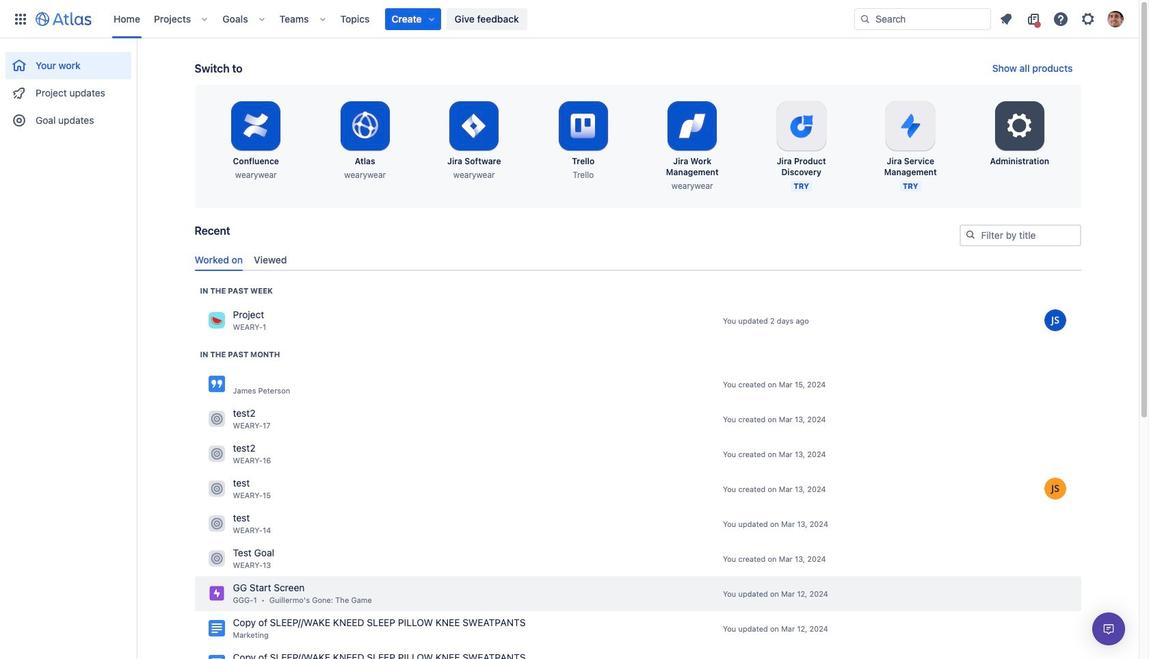 Task type: locate. For each thing, give the bounding box(es) containing it.
3 confluence image from the top
[[208, 655, 225, 659]]

confluence image
[[208, 376, 225, 392], [208, 620, 225, 637], [208, 655, 225, 659]]

4 townsquare image from the top
[[208, 550, 225, 567]]

1 vertical spatial confluence image
[[208, 620, 225, 637]]

notifications image
[[998, 11, 1015, 27]]

group
[[5, 38, 131, 138]]

2 vertical spatial confluence image
[[208, 655, 225, 659]]

1 vertical spatial heading
[[200, 349, 280, 360]]

1 townsquare image from the top
[[208, 312, 225, 329]]

townsquare image
[[208, 312, 225, 329], [208, 481, 225, 497]]

account image
[[1108, 11, 1124, 27]]

townsquare image
[[208, 411, 225, 427], [208, 446, 225, 462], [208, 516, 225, 532], [208, 550, 225, 567]]

1 vertical spatial townsquare image
[[208, 481, 225, 497]]

open intercom messenger image
[[1101, 621, 1118, 637]]

heading
[[200, 285, 273, 296], [200, 349, 280, 360]]

Search field
[[855, 8, 992, 30]]

0 vertical spatial heading
[[200, 285, 273, 296]]

settings image
[[1081, 11, 1097, 27]]

banner
[[0, 0, 1139, 38]]

0 vertical spatial townsquare image
[[208, 312, 225, 329]]

2 townsquare image from the top
[[208, 446, 225, 462]]

top element
[[8, 0, 855, 38]]

1 townsquare image from the top
[[208, 411, 225, 427]]

None search field
[[855, 8, 992, 30]]

2 confluence image from the top
[[208, 620, 225, 637]]

search image
[[860, 13, 871, 24]]

0 vertical spatial confluence image
[[208, 376, 225, 392]]

3 townsquare image from the top
[[208, 516, 225, 532]]

tab list
[[189, 248, 1087, 271]]



Task type: describe. For each thing, give the bounding box(es) containing it.
search image
[[965, 229, 976, 240]]

1 confluence image from the top
[[208, 376, 225, 392]]

Filter by title field
[[961, 226, 1080, 245]]

2 townsquare image from the top
[[208, 481, 225, 497]]

help image
[[1053, 11, 1070, 27]]

settings image
[[1004, 109, 1037, 142]]

switch to... image
[[12, 11, 29, 27]]

2 heading from the top
[[200, 349, 280, 360]]

jira image
[[208, 585, 225, 602]]

1 heading from the top
[[200, 285, 273, 296]]



Task type: vqa. For each thing, say whether or not it's contained in the screenshot.
CLOSE TAG icon to the left
no



